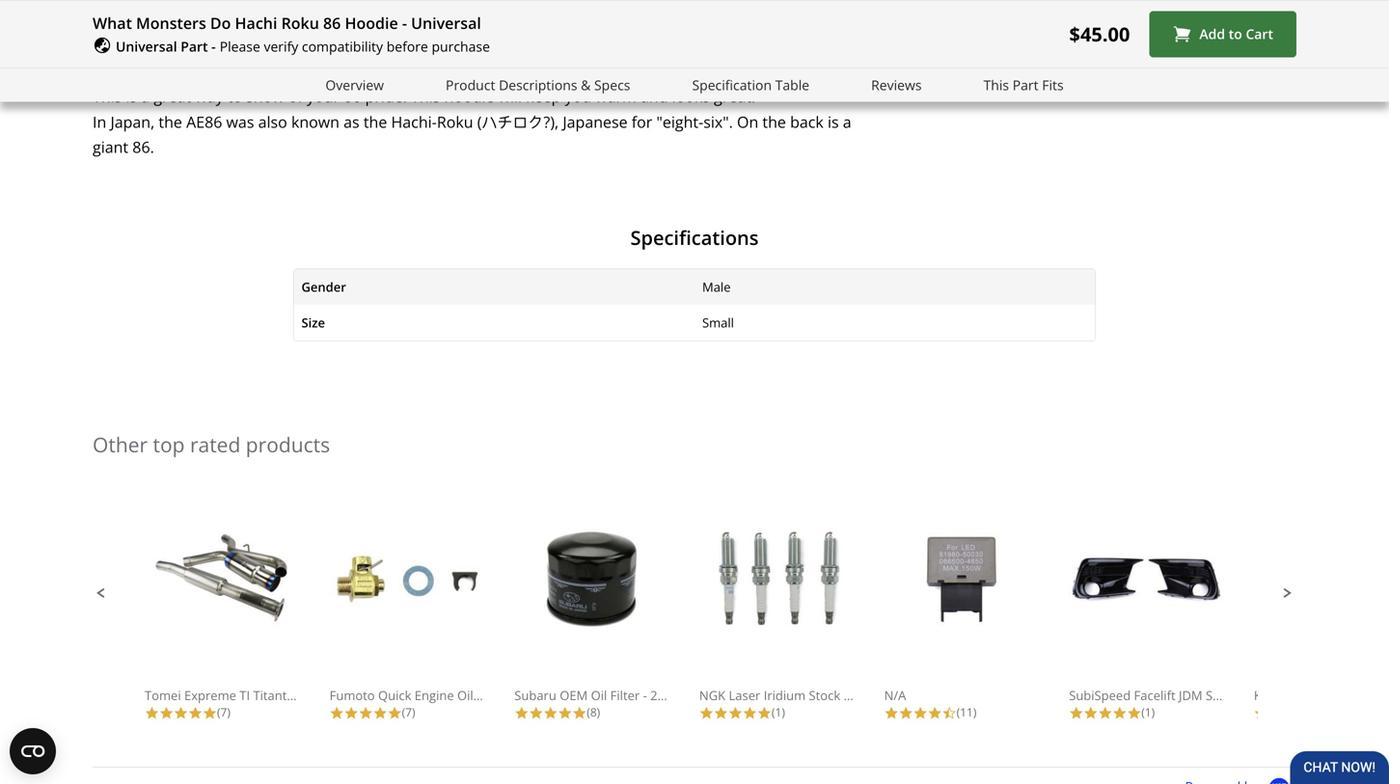 Task type: vqa. For each thing, say whether or not it's contained in the screenshot.


Task type: describe. For each thing, give the bounding box(es) containing it.
expreme
[[184, 687, 236, 704]]

&
[[581, 76, 591, 94]]

facelift
[[1134, 687, 1176, 704]]

1 way from the top
[[195, 60, 223, 81]]

subispeed facelift jdm style drl +... link
[[1069, 528, 1281, 704]]

specification table link
[[692, 74, 810, 96]]

7 total reviews element for expreme
[[145, 704, 299, 721]]

reviews
[[871, 76, 922, 94]]

5 star image from the left
[[330, 706, 344, 721]]

2 hoodie from the top
[[444, 86, 494, 107]]

1 vertical spatial is
[[126, 86, 137, 107]]

9 star image from the left
[[558, 706, 572, 721]]

9 star image from the left
[[743, 706, 757, 721]]

filter
[[610, 687, 640, 704]]

1 looks from the top
[[672, 60, 710, 81]]

oem
[[560, 687, 588, 704]]

2 warm from the top
[[596, 86, 637, 107]]

(ハチロク?),
[[477, 111, 559, 132]]

add to cart
[[1200, 25, 1274, 43]]

verify
[[264, 37, 298, 55]]

subispeed
[[1069, 687, 1131, 704]]

what
[[93, 13, 132, 33]]

universal part - please verify compatibility before purchase
[[116, 37, 490, 55]]

2 will from the top
[[498, 86, 522, 107]]

0 horizontal spatial -
[[211, 37, 216, 55]]

specifications
[[631, 224, 759, 251]]

quick
[[378, 687, 411, 704]]

tomei expreme ti titantium cat-back...
[[145, 687, 374, 704]]

this part fits link
[[984, 74, 1064, 96]]

aluminum
[[1287, 687, 1347, 704]]

(7) for expreme
[[217, 704, 231, 720]]

8 star image from the left
[[529, 706, 544, 721]]

style
[[1206, 687, 1234, 704]]

subispeed facelift jdm style drl +...
[[1069, 687, 1281, 704]]

2 vertical spatial to
[[227, 86, 242, 107]]

drain
[[477, 687, 509, 704]]

"eight-
[[657, 111, 704, 132]]

add
[[1200, 25, 1226, 43]]

17 star image from the left
[[1254, 706, 1269, 721]]

1 star image from the left
[[159, 706, 174, 721]]

wmdwmd86-
[[301, 18, 391, 36]]

1 total reviews element for laser
[[699, 704, 854, 721]]

reviews link
[[871, 74, 922, 96]]

products
[[246, 431, 330, 458]]

2 show from the top
[[246, 86, 284, 107]]

in
[[93, 111, 106, 132]]

product for product description
[[93, 14, 166, 41]]

7 star image from the left
[[699, 706, 714, 721]]

add to cart button
[[1150, 11, 1297, 57]]

specs
[[594, 76, 631, 94]]

15 star image from the left
[[1098, 706, 1113, 721]]

purchase
[[432, 37, 490, 55]]

1 vertical spatial a
[[141, 86, 150, 107]]

tomei
[[145, 687, 181, 704]]

on
[[737, 111, 759, 132]]

top
[[153, 431, 185, 458]]

monsters
[[136, 13, 206, 33]]

2 vertical spatial a
[[843, 111, 852, 132]]

product descriptions & specs link
[[446, 74, 631, 96]]

12 star image from the left
[[899, 706, 913, 721]]

as
[[344, 111, 360, 132]]

(1) for facelift
[[1142, 704, 1155, 720]]

koyo aluminum racing 
[[1254, 687, 1389, 704]]

1 and from the top
[[641, 60, 668, 81]]

2 the from the left
[[364, 111, 387, 132]]

(8)
[[587, 704, 600, 720]]

86.
[[132, 137, 154, 157]]

10 star image from the left
[[714, 706, 728, 721]]

subaru oem oil filter - 2015+ wrx link
[[515, 528, 716, 704]]

$45.00
[[1070, 21, 1130, 47]]

what monsters do hachi roku 86 hoodie - universal
[[93, 13, 481, 33]]

hachi-
[[391, 111, 437, 132]]

14 star image from the left
[[1084, 706, 1098, 721]]

ti
[[240, 687, 250, 704]]

+...
[[1264, 687, 1281, 704]]

tomei expreme ti titantium cat-back... link
[[145, 528, 374, 704]]

titantium
[[253, 687, 309, 704]]

2015+
[[650, 687, 686, 704]]

hachi
[[235, 13, 277, 33]]

hd-
[[391, 18, 416, 36]]

product descriptions & specs
[[446, 76, 631, 94]]

koyo
[[1254, 687, 1283, 704]]

subaru
[[515, 687, 557, 704]]

ngk laser iridium stock heat range... link
[[699, 528, 921, 704]]

was
[[226, 111, 254, 132]]

2 oil from the left
[[591, 687, 607, 704]]

product for product descriptions & specs
[[446, 76, 495, 94]]

open widget image
[[10, 729, 56, 775]]

male
[[702, 278, 731, 296]]

descriptions
[[499, 76, 577, 94]]

12 star image from the left
[[928, 706, 942, 721]]

overview
[[325, 76, 384, 94]]

range...
[[875, 687, 921, 704]]

2 vertical spatial is
[[828, 111, 839, 132]]

4 star image from the left
[[203, 706, 217, 721]]

fits
[[1042, 76, 1064, 94]]

2 and from the top
[[641, 86, 668, 107]]

6 star image from the left
[[359, 706, 373, 721]]

8 total reviews element
[[515, 704, 669, 721]]

2 great from the top
[[154, 86, 191, 107]]

do
[[210, 13, 231, 33]]

giant
[[93, 137, 128, 157]]

gender
[[302, 278, 346, 296]]

jdm
[[1179, 687, 1203, 704]]

(11)
[[957, 704, 977, 720]]

(7) for quick
[[402, 704, 415, 720]]

part for this
[[1013, 76, 1039, 94]]

13 star image from the left
[[1113, 706, 1127, 721]]

other
[[93, 431, 148, 458]]

this up hachi-
[[411, 86, 440, 107]]

japanese
[[563, 111, 628, 132]]

1 vertical spatial universal
[[116, 37, 177, 55]]



Task type: locate. For each thing, give the bounding box(es) containing it.
product left do
[[93, 14, 166, 41]]

this up in on the top left of page
[[93, 86, 122, 107]]

other top rated products
[[93, 431, 330, 458]]

0 horizontal spatial part
[[181, 37, 208, 55]]

heat
[[844, 687, 872, 704]]

1 vertical spatial keep
[[526, 86, 561, 107]]

1 pride. from the top
[[365, 60, 407, 81]]

1 7 total reviews element from the left
[[145, 704, 299, 721]]

to up was
[[227, 86, 242, 107]]

roku inside this is a great way to show of your 86 pride.  this hoodie will keep you warm and looks great. this is a great way to show of your 86 pride.  this hoodie will keep you warm and looks great. in japan, the ae86 was also known as the hachi-roku (ハチロク?), japanese for "eight-six".  on the back is a giant 86.
[[437, 111, 473, 132]]

racing
[[1350, 687, 1389, 704]]

1 vertical spatial will
[[498, 86, 522, 107]]

86 down compatibility
[[344, 60, 361, 81]]

you
[[565, 60, 592, 81], [565, 86, 592, 107]]

2 of from the top
[[288, 86, 303, 107]]

way up the ae86
[[195, 86, 223, 107]]

16 star image from the left
[[1127, 706, 1142, 721]]

0 vertical spatial you
[[565, 60, 592, 81]]

11 star image from the left
[[913, 706, 928, 721]]

11 total reviews element
[[884, 704, 1039, 721]]

way
[[195, 60, 223, 81], [195, 86, 223, 107]]

hoodie
[[444, 60, 494, 81], [444, 86, 494, 107]]

1 will from the top
[[498, 60, 522, 81]]

keep
[[526, 60, 561, 81], [526, 86, 561, 107]]

keep left &
[[526, 60, 561, 81]]

(1) right the laser
[[772, 704, 785, 720]]

laser
[[729, 687, 761, 704]]

0 horizontal spatial 1 total reviews element
[[699, 704, 854, 721]]

1 great. from the top
[[714, 60, 756, 81]]

wmdwmd86-hd-sbk
[[301, 18, 441, 36]]

compatibility
[[302, 37, 383, 55]]

please
[[220, 37, 260, 55]]

1 horizontal spatial product
[[446, 76, 495, 94]]

1 horizontal spatial the
[[364, 111, 387, 132]]

(1)
[[772, 704, 785, 720], [1142, 704, 1155, 720]]

size
[[302, 314, 325, 332]]

1 horizontal spatial 1 total reviews element
[[1069, 704, 1224, 721]]

0 vertical spatial to
[[1229, 25, 1243, 43]]

0 vertical spatial keep
[[526, 60, 561, 81]]

1 (7) from the left
[[217, 704, 231, 720]]

5 star image from the left
[[544, 706, 558, 721]]

fumoto
[[330, 687, 375, 704]]

1 hoodie from the top
[[444, 60, 494, 81]]

universal down monsters
[[116, 37, 177, 55]]

the right as
[[364, 111, 387, 132]]

0 vertical spatial your
[[307, 60, 340, 81]]

1 vertical spatial way
[[195, 86, 223, 107]]

drl
[[1237, 687, 1261, 704]]

0 horizontal spatial roku
[[281, 13, 319, 33]]

3 total reviews element
[[1254, 704, 1389, 721]]

1 total reviews element
[[699, 704, 854, 721], [1069, 704, 1224, 721]]

1 of from the top
[[288, 60, 303, 81]]

3 the from the left
[[763, 111, 786, 132]]

- up before
[[402, 13, 407, 33]]

the right on
[[763, 111, 786, 132]]

1 vertical spatial and
[[641, 86, 668, 107]]

0 horizontal spatial (1)
[[772, 704, 785, 720]]

0 vertical spatial hoodie
[[444, 60, 494, 81]]

great.
[[714, 60, 756, 81], [714, 86, 756, 107]]

1 horizontal spatial (7)
[[402, 704, 415, 720]]

ae86
[[186, 111, 222, 132]]

six".
[[704, 111, 733, 132]]

1 vertical spatial your
[[307, 86, 340, 107]]

1 vertical spatial to
[[227, 60, 242, 81]]

0 horizontal spatial (7)
[[217, 704, 231, 720]]

pride.
[[365, 60, 407, 81], [365, 86, 407, 107]]

star image
[[159, 706, 174, 721], [174, 706, 188, 721], [188, 706, 203, 721], [203, 706, 217, 721], [330, 706, 344, 721], [359, 706, 373, 721], [515, 706, 529, 721], [529, 706, 544, 721], [558, 706, 572, 721], [714, 706, 728, 721], [913, 706, 928, 721], [928, 706, 942, 721], [1113, 706, 1127, 721]]

8 star image from the left
[[728, 706, 743, 721]]

part down monsters
[[181, 37, 208, 55]]

cat-
[[313, 687, 336, 704]]

0 horizontal spatial oil
[[457, 687, 473, 704]]

1 1 total reviews element from the left
[[699, 704, 854, 721]]

0 vertical spatial pride.
[[365, 60, 407, 81]]

great down product description
[[154, 60, 191, 81]]

0 vertical spatial and
[[641, 60, 668, 81]]

0 vertical spatial show
[[246, 60, 284, 81]]

1 vertical spatial of
[[288, 86, 303, 107]]

table
[[775, 76, 810, 94]]

1 the from the left
[[159, 111, 182, 132]]

roku up universal part - please verify compatibility before purchase
[[281, 13, 319, 33]]

stock
[[809, 687, 841, 704]]

10 star image from the left
[[757, 706, 772, 721]]

0 vertical spatial great
[[154, 60, 191, 81]]

3 star image from the left
[[188, 706, 203, 721]]

2 (1) from the left
[[1142, 704, 1155, 720]]

way down please
[[195, 60, 223, 81]]

description
[[171, 14, 278, 41]]

0 horizontal spatial universal
[[116, 37, 177, 55]]

0 vertical spatial of
[[288, 60, 303, 81]]

2 way from the top
[[195, 86, 223, 107]]

1 vertical spatial roku
[[437, 111, 473, 132]]

half star image
[[942, 706, 957, 721]]

- down do
[[211, 37, 216, 55]]

this part fits
[[984, 76, 1064, 94]]

1 vertical spatial hoodie
[[444, 86, 494, 107]]

0 vertical spatial is
[[126, 60, 137, 81]]

of
[[288, 60, 303, 81], [288, 86, 303, 107]]

show
[[246, 60, 284, 81], [246, 86, 284, 107]]

1 vertical spatial -
[[211, 37, 216, 55]]

0 vertical spatial great.
[[714, 60, 756, 81]]

1 vertical spatial great.
[[714, 86, 756, 107]]

1 horizontal spatial universal
[[411, 13, 481, 33]]

fumoto quick engine oil drain valve... link
[[330, 528, 553, 704]]

86 up as
[[344, 86, 361, 107]]

1 horizontal spatial roku
[[437, 111, 473, 132]]

to right add
[[1229, 25, 1243, 43]]

0 vertical spatial product
[[93, 14, 166, 41]]

oil left drain
[[457, 687, 473, 704]]

2 (7) from the left
[[402, 704, 415, 720]]

0 vertical spatial way
[[195, 60, 223, 81]]

2 pride. from the top
[[365, 86, 407, 107]]

this down before
[[411, 60, 440, 81]]

(7) left ti
[[217, 704, 231, 720]]

7 star image from the left
[[515, 706, 529, 721]]

product description
[[93, 14, 278, 41]]

2 vertical spatial 86
[[344, 86, 361, 107]]

1 vertical spatial part
[[1013, 76, 1039, 94]]

koyo aluminum racing link
[[1254, 528, 1389, 704]]

11 star image from the left
[[884, 706, 899, 721]]

and right specs
[[641, 60, 668, 81]]

2 horizontal spatial the
[[763, 111, 786, 132]]

1 vertical spatial you
[[565, 86, 592, 107]]

4 star image from the left
[[388, 706, 402, 721]]

1 (1) from the left
[[772, 704, 785, 720]]

1 keep from the top
[[526, 60, 561, 81]]

2 1 total reviews element from the left
[[1069, 704, 1224, 721]]

0 vertical spatial a
[[141, 60, 150, 81]]

known
[[291, 111, 340, 132]]

2 horizontal spatial -
[[643, 687, 647, 704]]

universal up purchase
[[411, 13, 481, 33]]

for
[[632, 111, 653, 132]]

part left fits on the right top of page
[[1013, 76, 1039, 94]]

oil
[[457, 687, 473, 704], [591, 687, 607, 704]]

7 total reviews element for quick
[[330, 704, 484, 721]]

cart
[[1246, 25, 1274, 43]]

oil right oem on the bottom of page
[[591, 687, 607, 704]]

2 your from the top
[[307, 86, 340, 107]]

2 star image from the left
[[174, 706, 188, 721]]

iridium
[[764, 687, 806, 704]]

to inside button
[[1229, 25, 1243, 43]]

small
[[702, 314, 734, 332]]

n/a link
[[884, 528, 1039, 704]]

a
[[141, 60, 150, 81], [141, 86, 150, 107], [843, 111, 852, 132]]

1 you from the top
[[565, 60, 592, 81]]

show down verify
[[246, 60, 284, 81]]

(1) left 'jdm'
[[1142, 704, 1155, 720]]

the left the ae86
[[159, 111, 182, 132]]

1 horizontal spatial -
[[402, 13, 407, 33]]

1 vertical spatial warm
[[596, 86, 637, 107]]

0 vertical spatial part
[[181, 37, 208, 55]]

pride. down before
[[365, 60, 407, 81]]

0 vertical spatial 86
[[323, 13, 341, 33]]

0 horizontal spatial 7 total reviews element
[[145, 704, 299, 721]]

0 vertical spatial -
[[402, 13, 407, 33]]

part for universal
[[181, 37, 208, 55]]

this is a great way to show of your 86 pride.  this hoodie will keep you warm and looks great. this is a great way to show of your 86 pride.  this hoodie will keep you warm and looks great. in japan, the ae86 was also known as the hachi-roku (ハチロク?), japanese for "eight-six".  on the back is a giant 86.
[[93, 60, 852, 157]]

roku left (ハチロク?),
[[437, 111, 473, 132]]

ngk laser iridium stock heat range...
[[699, 687, 921, 704]]

1 oil from the left
[[457, 687, 473, 704]]

keep up (ハチロク?),
[[526, 86, 561, 107]]

2 great. from the top
[[714, 86, 756, 107]]

6 star image from the left
[[572, 706, 587, 721]]

show up also
[[246, 86, 284, 107]]

this left fits on the right top of page
[[984, 76, 1009, 94]]

0 vertical spatial roku
[[281, 13, 319, 33]]

n/a
[[884, 687, 906, 704]]

2 vertical spatial -
[[643, 687, 647, 704]]

1 total reviews element for facelift
[[1069, 704, 1224, 721]]

roku
[[281, 13, 319, 33], [437, 111, 473, 132]]

you up japanese
[[565, 86, 592, 107]]

and
[[641, 60, 668, 81], [641, 86, 668, 107]]

star image
[[145, 706, 159, 721], [344, 706, 359, 721], [373, 706, 388, 721], [388, 706, 402, 721], [544, 706, 558, 721], [572, 706, 587, 721], [699, 706, 714, 721], [728, 706, 743, 721], [743, 706, 757, 721], [757, 706, 772, 721], [884, 706, 899, 721], [899, 706, 913, 721], [1069, 706, 1084, 721], [1084, 706, 1098, 721], [1098, 706, 1113, 721], [1127, 706, 1142, 721], [1254, 706, 1269, 721]]

product down purchase
[[446, 76, 495, 94]]

1 horizontal spatial oil
[[591, 687, 607, 704]]

to
[[1229, 25, 1243, 43], [227, 60, 242, 81], [227, 86, 242, 107]]

(7)
[[217, 704, 231, 720], [402, 704, 415, 720]]

before
[[387, 37, 428, 55]]

to down please
[[227, 60, 242, 81]]

2 keep from the top
[[526, 86, 561, 107]]

- inside subaru oem oil filter - 2015+ wrx link
[[643, 687, 647, 704]]

great up the ae86
[[154, 86, 191, 107]]

1 star image from the left
[[145, 706, 159, 721]]

0 horizontal spatial product
[[93, 14, 166, 41]]

1 vertical spatial show
[[246, 86, 284, 107]]

rated
[[190, 431, 241, 458]]

1 horizontal spatial part
[[1013, 76, 1039, 94]]

1 vertical spatial 86
[[344, 60, 361, 81]]

specification
[[692, 76, 772, 94]]

0 vertical spatial will
[[498, 60, 522, 81]]

specification table
[[692, 76, 810, 94]]

back
[[790, 111, 824, 132]]

0 vertical spatial universal
[[411, 13, 481, 33]]

valve...
[[512, 687, 553, 704]]

1 vertical spatial product
[[446, 76, 495, 94]]

(1) for laser
[[772, 704, 785, 720]]

wrx
[[690, 687, 716, 704]]

13 star image from the left
[[1069, 706, 1084, 721]]

product
[[93, 14, 166, 41], [446, 76, 495, 94]]

great
[[154, 60, 191, 81], [154, 86, 191, 107]]

2 star image from the left
[[344, 706, 359, 721]]

hoodie
[[345, 13, 398, 33]]

2 you from the top
[[565, 86, 592, 107]]

of down universal part - please verify compatibility before purchase
[[288, 60, 303, 81]]

86 up compatibility
[[323, 13, 341, 33]]

1 vertical spatial pride.
[[365, 86, 407, 107]]

0 vertical spatial warm
[[596, 60, 637, 81]]

your down compatibility
[[307, 60, 340, 81]]

1 horizontal spatial (1)
[[1142, 704, 1155, 720]]

japan,
[[110, 111, 155, 132]]

this down the what
[[93, 60, 122, 81]]

universal
[[411, 13, 481, 33], [116, 37, 177, 55]]

you left specs
[[565, 60, 592, 81]]

1 vertical spatial looks
[[672, 86, 710, 107]]

warm
[[596, 60, 637, 81], [596, 86, 637, 107]]

oil inside "link"
[[457, 687, 473, 704]]

2 7 total reviews element from the left
[[330, 704, 484, 721]]

your up the known
[[307, 86, 340, 107]]

1 great from the top
[[154, 60, 191, 81]]

7 total reviews element
[[145, 704, 299, 721], [330, 704, 484, 721]]

3 star image from the left
[[373, 706, 388, 721]]

1 horizontal spatial 7 total reviews element
[[330, 704, 484, 721]]

1 warm from the top
[[596, 60, 637, 81]]

overview link
[[325, 74, 384, 96]]

2 looks from the top
[[672, 86, 710, 107]]

0 vertical spatial looks
[[672, 60, 710, 81]]

engine
[[415, 687, 454, 704]]

0 horizontal spatial the
[[159, 111, 182, 132]]

and up for
[[641, 86, 668, 107]]

pride. up hachi-
[[365, 86, 407, 107]]

1 show from the top
[[246, 60, 284, 81]]

1 vertical spatial great
[[154, 86, 191, 107]]

of up the known
[[288, 86, 303, 107]]

the
[[159, 111, 182, 132], [364, 111, 387, 132], [763, 111, 786, 132]]

(7) right back...
[[402, 704, 415, 720]]

1 your from the top
[[307, 60, 340, 81]]

- right filter
[[643, 687, 647, 704]]



